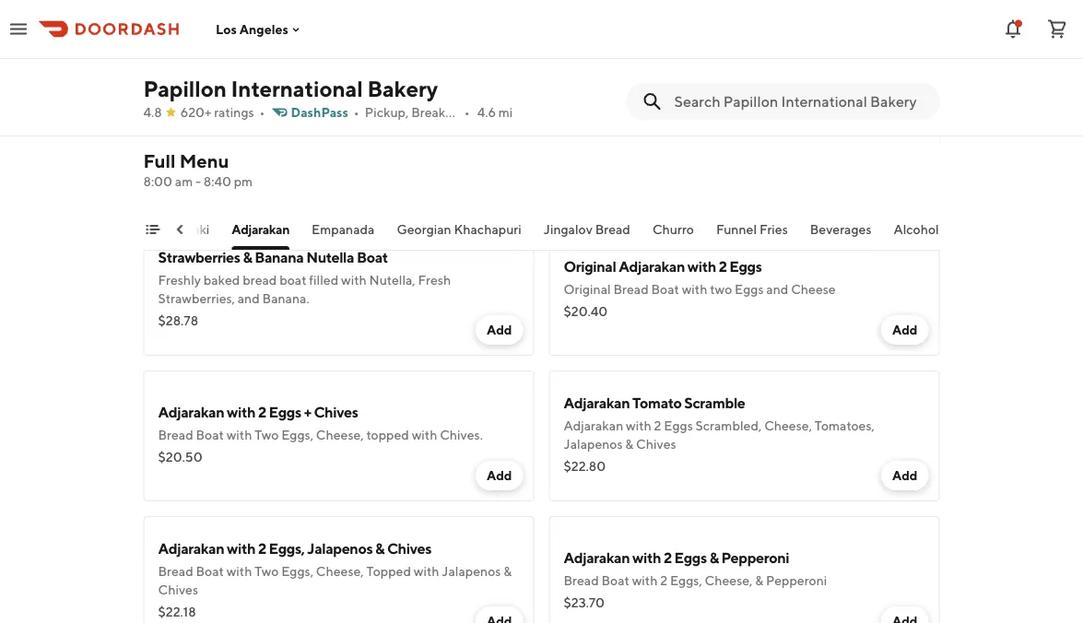 Task type: describe. For each thing, give the bounding box(es) containing it.
scrambled,
[[696, 418, 762, 433]]

funnel
[[717, 222, 758, 237]]

los
[[216, 21, 237, 37]]

dashpass
[[291, 105, 348, 120]]

1 vertical spatial pepperoni
[[766, 573, 827, 588]]

made
[[202, 81, 236, 96]]

pm
[[234, 174, 253, 189]]

funnel fries button
[[717, 220, 789, 250]]

banana
[[255, 249, 304, 266]]

fresh inside strawberries & banana nutella boat freshly baked bread boat filled with nutella, fresh strawberries, and banana. $28.78 add
[[418, 272, 451, 288]]

international
[[231, 75, 363, 101]]

2 inside adjarakan with 2 eggs + chives bread boat with two eggs, cheese, topped with chives. $20.50 add
[[258, 403, 266, 421]]

adjarakan with 2 eggs, jalapenos & chives bread boat with two eggs, cheese, topped with jalapenos & chives $22.18
[[158, 540, 512, 620]]

full
[[143, 150, 176, 172]]

adjarakan with 2 eggs & pepperoni bread boat with 2 eggs, cheese, & pepperoni $23.70
[[564, 549, 827, 610]]

620+
[[180, 105, 212, 120]]

churro button
[[653, 220, 695, 250]]

2 potato from the left
[[564, 38, 608, 56]]

liked
[[614, 107, 646, 122]]

minutes
[[326, 62, 373, 77]]

• for 620+ ratings •
[[260, 105, 265, 120]]

empanada button
[[312, 220, 375, 250]]

8:40
[[204, 174, 231, 189]]

beverages
[[811, 222, 872, 237]]

4.8
[[143, 105, 162, 120]]

chives inside adjarakan tomato scramble adjarakan with 2 eggs scrambled, cheese, tomatoes, jalapenos & chives $22.80 add
[[636, 437, 676, 452]]

nutella,
[[369, 272, 416, 288]]

& inside adjarakan tomato scramble adjarakan with 2 eggs scrambled, cheese, tomatoes, jalapenos & chives $22.80 add
[[625, 437, 634, 452]]

pickup,
[[365, 105, 409, 120]]

& inside strawberries & banana nutella boat freshly baked bread boat filled with nutella, fresh strawberries, and banana. $28.78 add
[[243, 249, 252, 266]]

mi
[[499, 105, 513, 120]]

pickup, breakfast • 4.6 mi
[[365, 105, 513, 120]]

adjarakan up scroll menu navigation left icon
[[143, 184, 234, 208]]

cheese, inside adjarakan tomato scramble adjarakan with 2 eggs scrambled, cheese, tomatoes, jalapenos & chives $22.80 add
[[765, 418, 812, 433]]

strawberries
[[158, 249, 240, 266]]

allow
[[200, 62, 233, 77]]

$28.78
[[158, 313, 198, 328]]

4.6
[[477, 105, 496, 120]]

• for pickup, breakfast • 4.6 mi
[[464, 105, 470, 120]]

adjarakan inside adjarakan with 2 eggs & pepperoni bread boat with 2 eggs, cheese, & pepperoni $23.70
[[564, 549, 630, 567]]

most
[[583, 107, 612, 122]]

topped
[[367, 427, 409, 443]]

empanada
[[312, 222, 375, 237]]

strawberries,
[[158, 291, 235, 306]]

menu
[[180, 150, 229, 172]]

two
[[710, 282, 732, 297]]

add inside adjarakan with 2 eggs + chives bread boat with two eggs, cheese, topped with chives. $20.50 add
[[487, 468, 512, 483]]

adjarakan left tomato
[[564, 394, 630, 412]]

cheese, inside adjarakan with 2 eggs, jalapenos & chives bread boat with two eggs, cheese, topped with jalapenos & chives $22.18
[[316, 564, 364, 579]]

0 vertical spatial pepperoni
[[722, 549, 789, 567]]

chives inside adjarakan with 2 eggs + chives bread boat with two eggs, cheese, topped with chives. $20.50 add
[[314, 403, 358, 421]]

baked
[[204, 272, 240, 288]]

tomato
[[633, 394, 682, 412]]

with inside adjarakan tomato scramble adjarakan with 2 eggs scrambled, cheese, tomatoes, jalapenos & chives $22.80 add
[[626, 418, 652, 433]]

add inside strawberries & banana nutella boat freshly baked bread boat filled with nutella, fresh strawberries, and banana. $28.78 add
[[487, 322, 512, 337]]

chives.
[[440, 427, 483, 443]]

boat
[[280, 272, 307, 288]]

am
[[175, 174, 193, 189]]

and inside strawberries & banana nutella boat freshly baked bread boat filled with nutella, fresh strawberries, and banana. $28.78 add
[[238, 291, 260, 306]]

fresh inside baked potato perashki please allow an extra 20-30 minutes for all baked items, always made fresh to order. $5.98 add
[[239, 81, 272, 96]]

order.
[[289, 81, 326, 96]]

add button for adjarakan with 2 eggs + chives
[[476, 461, 523, 491]]

adjarakan with 2 eggs + chives bread boat with two eggs, cheese, topped with chives. $20.50 add
[[158, 403, 512, 483]]

dashpass •
[[291, 105, 359, 120]]

bread for pepperoni
[[564, 573, 599, 588]]

bread
[[243, 272, 277, 288]]

alcohol button
[[894, 220, 940, 250]]

bread inside adjarakan with 2 eggs, jalapenos & chives bread boat with two eggs, cheese, topped with jalapenos & chives $22.18
[[158, 564, 193, 579]]

topped
[[367, 564, 411, 579]]

perashki inside baked potato perashki please allow an extra 20-30 minutes for all baked items, always made fresh to order. $5.98 add
[[249, 38, 305, 56]]

scramble
[[684, 394, 746, 412]]

all
[[395, 62, 408, 77]]

strawberries & banana nutella boat freshly baked bread boat filled with nutella, fresh strawberries, and banana. $28.78 add
[[158, 249, 512, 337]]

adjarakan tomato scramble adjarakan with 2 eggs scrambled, cheese, tomatoes, jalapenos & chives $22.80 add
[[564, 394, 918, 483]]

full menu 8:00 am - 8:40 pm
[[143, 150, 253, 189]]

add inside original adjarakan with 2 eggs original bread boat with two eggs and cheese $20.40 add
[[892, 322, 918, 337]]

scroll menu navigation left image
[[173, 222, 188, 237]]

fries
[[760, 222, 789, 237]]

two inside adjarakan with 2 eggs + chives bread boat with two eggs, cheese, topped with chives. $20.50 add
[[255, 427, 279, 443]]

breakfast
[[411, 105, 467, 120]]

-
[[195, 174, 201, 189]]

cheese, inside adjarakan with 2 eggs + chives bread boat with two eggs, cheese, topped with chives. $20.50 add
[[316, 427, 364, 443]]

eggs inside adjarakan tomato scramble adjarakan with 2 eggs scrambled, cheese, tomatoes, jalapenos & chives $22.80 add
[[664, 418, 693, 433]]

beverages button
[[811, 220, 872, 250]]

potato inside baked potato perashki please allow an extra 20-30 minutes for all baked items, always made fresh to order. $5.98 add
[[202, 38, 247, 56]]

add inside adjarakan tomato scramble adjarakan with 2 eggs scrambled, cheese, tomatoes, jalapenos & chives $22.80 add
[[892, 468, 918, 483]]

93% (44)
[[626, 84, 679, 100]]

papillon
[[143, 75, 227, 101]]

with inside strawberries & banana nutella boat freshly baked bread boat filled with nutella, fresh strawberries, and banana. $28.78 add
[[341, 272, 367, 288]]

Item Search search field
[[675, 91, 925, 112]]

papillon international bakery
[[143, 75, 438, 101]]

alcohol
[[894, 222, 940, 237]]

adjarakan up $22.80
[[564, 418, 624, 433]]

please
[[158, 62, 197, 77]]



Task type: vqa. For each thing, say whether or not it's contained in the screenshot.
Pickup,
yes



Task type: locate. For each thing, give the bounding box(es) containing it.
2 two from the top
[[255, 564, 279, 579]]

2 inside original adjarakan with 2 eggs original bread boat with two eggs and cheese $20.40 add
[[719, 258, 727, 275]]

original down jingalov bread button at top
[[564, 258, 616, 275]]

two inside adjarakan with 2 eggs, jalapenos & chives bread boat with two eggs, cheese, topped with jalapenos & chives $22.18
[[255, 564, 279, 579]]

boat for chives
[[196, 427, 224, 443]]

0 vertical spatial jalapenos
[[564, 437, 623, 452]]

an
[[236, 62, 250, 77]]

boat inside adjarakan with 2 eggs, jalapenos & chives bread boat with two eggs, cheese, topped with jalapenos & chives $22.18
[[196, 564, 224, 579]]

adjarakan inside adjarakan with 2 eggs + chives bread boat with two eggs, cheese, topped with chives. $20.50 add
[[158, 403, 224, 421]]

93%
[[626, 84, 651, 100]]

boat inside adjarakan with 2 eggs & pepperoni bread boat with 2 eggs, cheese, & pepperoni $23.70
[[602, 573, 630, 588]]

30
[[307, 62, 324, 77]]

potato up most
[[564, 38, 608, 56]]

2
[[719, 258, 727, 275], [258, 403, 266, 421], [654, 418, 662, 433], [258, 540, 266, 557], [664, 549, 672, 567], [660, 573, 668, 588]]

adjarakan up the $22.18
[[158, 540, 224, 557]]

1 horizontal spatial potato
[[564, 38, 608, 56]]

0 items, open order cart image
[[1047, 18, 1069, 40]]

georgian
[[397, 222, 452, 237]]

jalapenos right topped
[[442, 564, 501, 579]]

los angeles
[[216, 21, 289, 37]]

bread up the $22.18
[[158, 564, 193, 579]]

$5.98
[[158, 103, 192, 118]]

1 vertical spatial two
[[255, 564, 279, 579]]

1 horizontal spatial jalapenos
[[442, 564, 501, 579]]

2 vertical spatial jalapenos
[[442, 564, 501, 579]]

adjarakan
[[143, 184, 234, 208], [232, 222, 290, 237], [619, 258, 685, 275], [564, 394, 630, 412], [158, 403, 224, 421], [564, 418, 624, 433], [158, 540, 224, 557], [564, 549, 630, 567]]

ratings
[[214, 105, 254, 120]]

cheese, inside adjarakan with 2 eggs & pepperoni bread boat with 2 eggs, cheese, & pepperoni $23.70
[[705, 573, 753, 588]]

and down bread
[[238, 291, 260, 306]]

bread inside adjarakan with 2 eggs + chives bread boat with two eggs, cheese, topped with chives. $20.50 add
[[158, 427, 193, 443]]

2 horizontal spatial •
[[464, 105, 470, 120]]

bread up $23.70
[[564, 573, 599, 588]]

bread for original
[[614, 282, 649, 297]]

nutella
[[306, 249, 354, 266]]

adjarakan up $20.50
[[158, 403, 224, 421]]

banana.
[[262, 291, 310, 306]]

add
[[487, 112, 512, 127], [892, 112, 918, 127], [487, 322, 512, 337], [892, 322, 918, 337], [487, 468, 512, 483], [892, 468, 918, 483]]

2 inside adjarakan tomato scramble adjarakan with 2 eggs scrambled, cheese, tomatoes, jalapenos & chives $22.80 add
[[654, 418, 662, 433]]

add inside baked potato perashki please allow an extra 20-30 minutes for all baked items, always made fresh to order. $5.98 add
[[487, 112, 512, 127]]

baked right all
[[411, 62, 448, 77]]

adjarakan inside original adjarakan with 2 eggs original bread boat with two eggs and cheese $20.40 add
[[619, 258, 685, 275]]

perashki down angeles
[[249, 38, 305, 56]]

adjarakan down churro button
[[619, 258, 685, 275]]

funnel fries
[[717, 222, 789, 237]]

chives down tomato
[[636, 437, 676, 452]]

0 horizontal spatial •
[[260, 105, 265, 120]]

adjarakan up $23.70
[[564, 549, 630, 567]]

adjarakan up banana
[[232, 222, 290, 237]]

(44)
[[654, 84, 679, 100]]

bread up $20.50
[[158, 427, 193, 443]]

&
[[243, 249, 252, 266], [625, 437, 634, 452], [375, 540, 385, 557], [710, 549, 719, 567], [504, 564, 512, 579], [755, 573, 764, 588]]

+
[[304, 403, 311, 421]]

jalapenos up $22.80
[[564, 437, 623, 452]]

tomatoes,
[[815, 418, 875, 433]]

and inside original adjarakan with 2 eggs original bread boat with two eggs and cheese $20.40 add
[[767, 282, 789, 297]]

1 horizontal spatial perashki
[[249, 38, 305, 56]]

1 potato from the left
[[202, 38, 247, 56]]

bread for chives
[[158, 427, 193, 443]]

boat inside strawberries & banana nutella boat freshly baked bread boat filled with nutella, fresh strawberries, and banana. $28.78 add
[[357, 249, 388, 266]]

$23.70
[[564, 595, 605, 610]]

bread inside adjarakan with 2 eggs & pepperoni bread boat with 2 eggs, cheese, & pepperoni $23.70
[[564, 573, 599, 588]]

fresh right nutella,
[[418, 272, 451, 288]]

georgian khachapuri button
[[397, 220, 522, 250]]

cheese,
[[765, 418, 812, 433], [316, 427, 364, 443], [316, 564, 364, 579], [705, 573, 753, 588]]

add button for adjarakan tomato scramble
[[881, 461, 929, 491]]

items,
[[451, 62, 487, 77]]

eggs, inside adjarakan with 2 eggs & pepperoni bread boat with 2 eggs, cheese, & pepperoni $23.70
[[670, 573, 702, 588]]

original up $20.40
[[564, 282, 611, 297]]

for
[[376, 62, 392, 77]]

perashki up strawberries
[[160, 222, 210, 237]]

2 original from the top
[[564, 282, 611, 297]]

potato perashki
[[564, 38, 666, 56]]

boat up $23.70
[[602, 573, 630, 588]]

eggs
[[730, 258, 762, 275], [735, 282, 764, 297], [269, 403, 301, 421], [664, 418, 693, 433], [675, 549, 707, 567]]

• right ratings
[[260, 105, 265, 120]]

jingalov bread
[[544, 222, 631, 237]]

1 vertical spatial fresh
[[418, 272, 451, 288]]

chives right +
[[314, 403, 358, 421]]

freshly
[[158, 272, 201, 288]]

original
[[564, 258, 616, 275], [564, 282, 611, 297]]

•
[[260, 105, 265, 120], [354, 105, 359, 120], [464, 105, 470, 120]]

1 vertical spatial baked
[[411, 62, 448, 77]]

0 horizontal spatial potato
[[202, 38, 247, 56]]

620+ ratings •
[[180, 105, 265, 120]]

always
[[158, 81, 200, 96]]

perashki button
[[160, 220, 210, 250]]

with
[[688, 258, 716, 275], [341, 272, 367, 288], [682, 282, 708, 297], [227, 403, 255, 421], [626, 418, 652, 433], [227, 427, 252, 443], [412, 427, 437, 443], [227, 540, 255, 557], [633, 549, 661, 567], [227, 564, 252, 579], [414, 564, 439, 579], [632, 573, 658, 588]]

and left cheese
[[767, 282, 789, 297]]

2 horizontal spatial jalapenos
[[564, 437, 623, 452]]

eggs inside adjarakan with 2 eggs + chives bread boat with two eggs, cheese, topped with chives. $20.50 add
[[269, 403, 301, 421]]

0 horizontal spatial perashki
[[160, 222, 210, 237]]

#3
[[564, 107, 580, 122]]

fresh
[[239, 81, 272, 96], [418, 272, 451, 288]]

open menu image
[[7, 18, 30, 40]]

$22.18
[[158, 604, 196, 620]]

eggs,
[[281, 427, 314, 443], [269, 540, 305, 557], [281, 564, 314, 579], [670, 573, 702, 588]]

boat up the $22.18
[[196, 564, 224, 579]]

2 horizontal spatial perashki
[[611, 38, 666, 56]]

add button for original adjarakan with 2 eggs
[[881, 315, 929, 345]]

$20.40
[[564, 304, 608, 319]]

0 horizontal spatial baked
[[158, 38, 200, 56]]

jalapenos inside adjarakan tomato scramble adjarakan with 2 eggs scrambled, cheese, tomatoes, jalapenos & chives $22.80 add
[[564, 437, 623, 452]]

1 vertical spatial original
[[564, 282, 611, 297]]

1 horizontal spatial baked
[[411, 62, 448, 77]]

perashki up 93% at the right top of page
[[611, 38, 666, 56]]

bread down jingalov bread button at top
[[614, 282, 649, 297]]

bread inside button
[[596, 222, 631, 237]]

boat for pepperoni
[[602, 573, 630, 588]]

notification bell image
[[1002, 18, 1024, 40]]

jingalov
[[544, 222, 593, 237]]

0 vertical spatial original
[[564, 258, 616, 275]]

boat up nutella,
[[357, 249, 388, 266]]

to
[[274, 81, 286, 96]]

adjarakan inside adjarakan with 2 eggs, jalapenos & chives bread boat with two eggs, cheese, topped with jalapenos & chives $22.18
[[158, 540, 224, 557]]

chives up topped
[[387, 540, 432, 557]]

8:00
[[143, 174, 172, 189]]

churro
[[653, 222, 695, 237]]

add button
[[476, 105, 523, 135], [881, 105, 929, 135], [476, 315, 523, 345], [881, 315, 929, 345], [476, 461, 523, 491], [881, 461, 929, 491]]

potato
[[202, 38, 247, 56], [564, 38, 608, 56]]

baked up please at the top left of page
[[158, 38, 200, 56]]

3 • from the left
[[464, 105, 470, 120]]

chives up the $22.18
[[158, 582, 198, 598]]

potato perashki image
[[809, 15, 940, 146]]

show menu categories image
[[145, 222, 160, 237]]

• left pickup,
[[354, 105, 359, 120]]

eggs inside adjarakan with 2 eggs & pepperoni bread boat with 2 eggs, cheese, & pepperoni $23.70
[[675, 549, 707, 567]]

jingalov bread button
[[544, 220, 631, 250]]

los angeles button
[[216, 21, 303, 37]]

jalapenos up topped
[[307, 540, 373, 557]]

0 horizontal spatial jalapenos
[[307, 540, 373, 557]]

potato down los
[[202, 38, 247, 56]]

filled
[[309, 272, 339, 288]]

bakery
[[367, 75, 438, 101]]

khachapuri
[[455, 222, 522, 237]]

0 vertical spatial fresh
[[239, 81, 272, 96]]

bread right 'jingalov'
[[596, 222, 631, 237]]

add button for strawberries & banana nutella boat
[[476, 315, 523, 345]]

$20.50
[[158, 450, 202, 465]]

0 horizontal spatial and
[[238, 291, 260, 306]]

and
[[767, 282, 789, 297], [238, 291, 260, 306]]

boat inside original adjarakan with 2 eggs original bread boat with two eggs and cheese $20.40 add
[[651, 282, 679, 297]]

eggs, inside adjarakan with 2 eggs + chives bread boat with two eggs, cheese, topped with chives. $20.50 add
[[281, 427, 314, 443]]

baked potato perashki please allow an extra 20-30 minutes for all baked items, always made fresh to order. $5.98 add
[[158, 38, 512, 127]]

fresh down the extra
[[239, 81, 272, 96]]

1 horizontal spatial •
[[354, 105, 359, 120]]

angeles
[[240, 21, 289, 37]]

1 vertical spatial jalapenos
[[307, 540, 373, 557]]

2 • from the left
[[354, 105, 359, 120]]

georgian khachapuri
[[397, 222, 522, 237]]

2 inside adjarakan with 2 eggs, jalapenos & chives bread boat with two eggs, cheese, topped with jalapenos & chives $22.18
[[258, 540, 266, 557]]

two
[[255, 427, 279, 443], [255, 564, 279, 579]]

boat for original
[[651, 282, 679, 297]]

#3 most liked
[[564, 107, 646, 122]]

boat up $20.50
[[196, 427, 224, 443]]

bread
[[596, 222, 631, 237], [614, 282, 649, 297], [158, 427, 193, 443], [158, 564, 193, 579], [564, 573, 599, 588]]

20-
[[285, 62, 307, 77]]

extra
[[252, 62, 282, 77]]

1 horizontal spatial and
[[767, 282, 789, 297]]

original adjarakan with 2 eggs original bread boat with two eggs and cheese $20.40 add
[[564, 258, 918, 337]]

$22.80
[[564, 459, 606, 474]]

1 two from the top
[[255, 427, 279, 443]]

1 • from the left
[[260, 105, 265, 120]]

0 vertical spatial baked
[[158, 38, 200, 56]]

bread inside original adjarakan with 2 eggs original bread boat with two eggs and cheese $20.40 add
[[614, 282, 649, 297]]

• left 4.6
[[464, 105, 470, 120]]

boat inside adjarakan with 2 eggs + chives bread boat with two eggs, cheese, topped with chives. $20.50 add
[[196, 427, 224, 443]]

0 vertical spatial two
[[255, 427, 279, 443]]

1 horizontal spatial fresh
[[418, 272, 451, 288]]

boat down churro button
[[651, 282, 679, 297]]

1 original from the top
[[564, 258, 616, 275]]

baked
[[158, 38, 200, 56], [411, 62, 448, 77]]

0 horizontal spatial fresh
[[239, 81, 272, 96]]

perashki
[[249, 38, 305, 56], [611, 38, 666, 56], [160, 222, 210, 237]]



